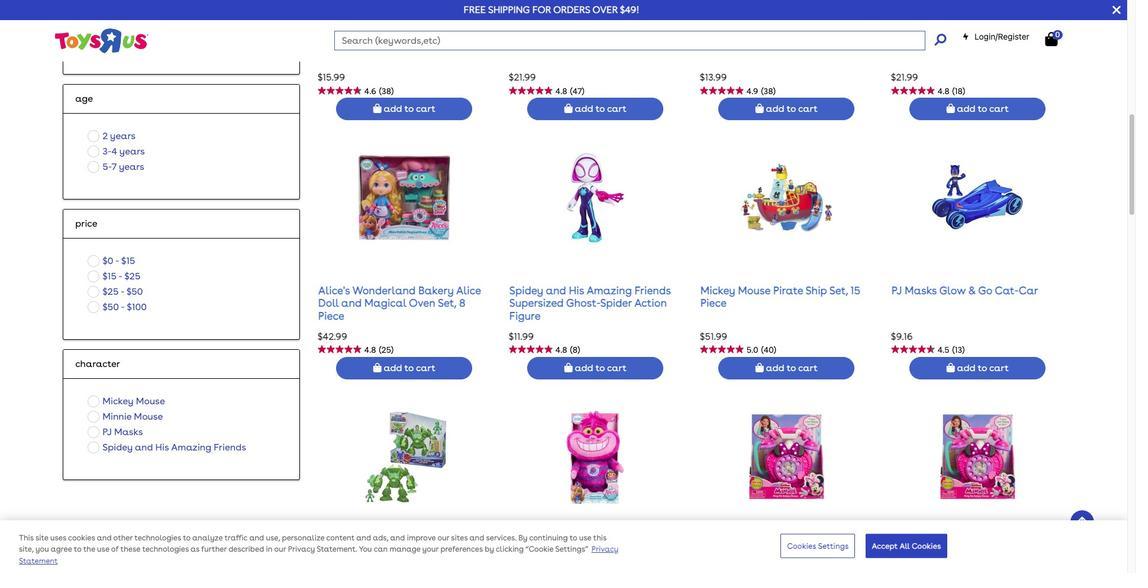 Task type: locate. For each thing, give the bounding box(es) containing it.
age
[[75, 93, 93, 104]]

your
[[423, 545, 439, 554]]

preschool up 'preschool playsets' button
[[103, 21, 146, 32]]

$50 up $100
[[127, 286, 143, 297]]

to for shopping bag icon corresponding to disney junior mickey mouse collectible friends figure set
[[787, 103, 797, 114]]

2 vertical spatial alice's
[[510, 543, 541, 556]]

0 horizontal spatial bakery
[[419, 284, 454, 296]]

1 set from the left
[[419, 37, 435, 50]]

1 horizontal spatial phone
[[756, 556, 787, 569]]

2 horizontal spatial piece
[[986, 37, 1012, 50]]

2 ring from the left
[[1032, 543, 1054, 556]]

friends
[[759, 37, 795, 50], [635, 284, 671, 296], [214, 442, 246, 453]]

2 vertical spatial years
[[119, 161, 144, 172]]

add to cart down '(18)'
[[956, 103, 1010, 114]]

rotary for disney junior minnie mouse ring me rotary phone
[[910, 556, 944, 569]]

add to cart for add to cart button under '(18)'
[[956, 103, 1010, 114]]

pj masks glow & go cat-car link
[[892, 284, 1039, 296]]

phone inside disney junior minnie mouse ring me rotary phone
[[947, 556, 978, 569]]

ring inside disney junior minnie mouse ring me rotary phone with lights and sounds
[[841, 543, 863, 556]]

1 horizontal spatial masks
[[395, 543, 427, 556]]

alice's
[[892, 25, 924, 37], [318, 284, 350, 296], [510, 543, 541, 556]]

shopping bag image down 4.8 (8) on the bottom
[[565, 363, 573, 372]]

set,
[[953, 37, 971, 50], [830, 284, 849, 296], [438, 297, 457, 309]]

1 horizontal spatial ring
[[1032, 543, 1054, 556]]

$50
[[127, 286, 143, 297], [103, 302, 119, 313]]

cart for shopping bag icon corresponding to disney junior mickey mouse collectible friends figure set
[[799, 103, 818, 114]]

pj inside button
[[103, 426, 112, 438]]

friends for spidey and his amazing friends
[[214, 442, 246, 453]]

0 horizontal spatial our
[[274, 545, 286, 554]]

2 vertical spatial pj
[[381, 543, 392, 556]]

1 vertical spatial friends
[[635, 284, 671, 296]]

1 ring from the left
[[841, 543, 863, 556]]

1 (38) from the left
[[379, 86, 394, 96]]

minnie mouse
[[103, 411, 163, 422]]

our up robo on the left bottom
[[438, 534, 450, 543]]

1 horizontal spatial mickey
[[701, 284, 736, 296]]

1 horizontal spatial rotary
[[910, 556, 944, 569]]

1 horizontal spatial $25
[[124, 271, 141, 282]]

0 vertical spatial $50
[[127, 286, 143, 297]]

1 horizontal spatial pj
[[381, 543, 392, 556]]

1 vertical spatial use
[[97, 545, 109, 554]]

junior inside disney junior minnie mouse happy helpers bag set
[[546, 25, 576, 37]]

add
[[384, 103, 402, 114], [575, 103, 594, 114], [767, 103, 785, 114], [958, 103, 976, 114], [384, 362, 402, 374], [575, 362, 594, 374], [767, 362, 785, 374], [958, 362, 976, 374]]

0 horizontal spatial $50
[[103, 302, 119, 313]]

preschool down the preschool pals button at the top of page
[[103, 36, 146, 47]]

2 vertical spatial bakery
[[610, 543, 645, 556]]

junior for disney junior minnie mouse ring me rotary phone
[[928, 543, 959, 556]]

shopping bag image for spidey and his amazing friends supersized ghost-spider action figure
[[565, 363, 573, 372]]

and down pj masks
[[135, 442, 153, 453]]

spidey down 'pj masks' button
[[103, 442, 133, 453]]

bakery inside 'alice's wonderland bakery alice doll and magical oven set, 8 piece'
[[419, 284, 454, 296]]

2 horizontal spatial mickey
[[770, 25, 805, 37]]

cookies right all
[[912, 541, 942, 550]]

disney junior minnie mouse ring me rotary phone with lights and sounds image
[[738, 397, 836, 516]]

1 horizontal spatial spidey
[[510, 284, 544, 296]]

2 years button
[[84, 129, 139, 144]]

piece inside 'alice's wonderland bakery alice doll and magical oven set, 8 piece'
[[318, 310, 345, 322]]

plush
[[578, 556, 606, 569]]

0 vertical spatial technologies
[[135, 534, 181, 543]]

ghost-
[[567, 297, 601, 309]]

(38) right 4.6 at the left of the page
[[379, 86, 394, 96]]

2 bag from the left
[[930, 37, 950, 50]]

me left cell in the top left of the page
[[345, 37, 360, 50]]

add to cart button down the (47)
[[528, 98, 664, 120]]

mouse
[[423, 25, 456, 37], [614, 25, 647, 37], [808, 25, 840, 37], [739, 284, 771, 296], [136, 396, 165, 407], [134, 411, 163, 422], [806, 543, 838, 556], [997, 543, 1029, 556]]

$21.99 for disney junior minnie mouse happy helpers bag set
[[509, 72, 536, 83]]

alice's inside the alice's wonderland bakery cheshire cat plush
[[510, 543, 541, 556]]

disney for disney junior minnie mouse chat with me cell phone set
[[318, 25, 352, 37]]

sites
[[451, 534, 468, 543]]

4.8 (8)
[[556, 345, 580, 355]]

add down (25)
[[384, 362, 402, 374]]

0 horizontal spatial shopping bag image
[[565, 104, 573, 113]]

1 vertical spatial set,
[[830, 284, 849, 296]]

1 horizontal spatial privacy
[[592, 545, 619, 554]]

1 horizontal spatial amazing
[[587, 284, 632, 296]]

0 vertical spatial bakery
[[992, 25, 1028, 37]]

alice's down by
[[510, 543, 541, 556]]

and right the doll
[[342, 297, 362, 309]]

0 vertical spatial pj
[[892, 284, 903, 296]]

toys r us image
[[54, 27, 149, 54]]

cart for shopping bag image related to pj masks glow & go cat-car
[[990, 362, 1010, 374]]

2 horizontal spatial alice's
[[892, 25, 924, 37]]

add to cart down '(8)'
[[573, 362, 627, 374]]

junior right all
[[928, 543, 959, 556]]

1 vertical spatial amazing
[[171, 442, 212, 453]]

set, inside alice's wonderland bakery toolkit bag set, 12 piece
[[953, 37, 971, 50]]

bakery for oven
[[419, 284, 454, 296]]

add to cart for add to cart button below '(8)'
[[573, 362, 627, 374]]

phone inside disney junior minnie mouse chat with me cell phone set
[[386, 37, 416, 50]]

shopping bag image down 4.5 (13)
[[947, 363, 956, 372]]

me for disney junior minnie mouse ring me rotary phone
[[892, 556, 907, 569]]

add down 4.9 (38)
[[767, 103, 785, 114]]

mouse inside disney junior minnie mouse chat with me cell phone set
[[423, 25, 456, 37]]

0 vertical spatial his
[[569, 284, 585, 296]]

minnie inside disney junior minnie mouse chat with me cell phone set
[[388, 25, 421, 37]]

years up the 5-7 years
[[119, 146, 145, 157]]

disney
[[318, 25, 352, 37], [510, 25, 544, 37], [701, 25, 735, 37], [701, 543, 735, 556], [892, 543, 926, 556]]

2 horizontal spatial bakery
[[992, 25, 1028, 37]]

disney junior minnie mouse ring me rotary phone with lights and sounds link
[[701, 543, 868, 573]]

ring inside disney junior minnie mouse ring me rotary phone
[[1032, 543, 1054, 556]]

rotary up sounds
[[719, 556, 753, 569]]

spider
[[601, 297, 632, 309]]

shopping bag image for mickey mouse pirate ship set, 15 piece
[[756, 363, 764, 372]]

preschool inside button
[[103, 21, 146, 32]]

can
[[374, 545, 388, 554]]

add to cart button down 4.6 (38)
[[337, 98, 473, 120]]

shopping bag image down 4.8 (18)
[[947, 104, 956, 113]]

add to cart button
[[337, 98, 473, 120], [528, 98, 664, 120], [719, 98, 855, 120], [910, 98, 1046, 120], [337, 357, 473, 380], [528, 357, 664, 380], [719, 357, 855, 380], [910, 357, 1046, 380]]

ship
[[806, 284, 828, 296]]

add to cart down 4.9 (38)
[[764, 103, 818, 114]]

friends for spidey and his amazing friends supersized ghost-spider action figure
[[635, 284, 671, 296]]

alice's wonderland bakery cheshire cat plush image
[[547, 397, 645, 516]]

add to cart down (40)
[[764, 362, 818, 374]]

0 horizontal spatial his
[[156, 442, 169, 453]]

add for mickey mouse pirate ship set, 15 piece's shopping bag image
[[767, 362, 785, 374]]

improve
[[407, 534, 436, 543]]

wonderland for plush
[[544, 543, 607, 556]]

his for spidey and his amazing friends supersized ghost-spider action figure
[[569, 284, 585, 296]]

(25)
[[379, 345, 394, 355]]

2 horizontal spatial masks
[[905, 284, 938, 296]]

uses
[[50, 534, 66, 543]]

2 horizontal spatial wonderland
[[926, 25, 990, 37]]

technologies left as
[[142, 545, 189, 554]]

1 cookies from the left
[[788, 541, 817, 550]]

junior up sounds
[[737, 543, 768, 556]]

4.8 left the (47)
[[556, 86, 568, 96]]

$25 inside button
[[124, 271, 141, 282]]

disney for disney junior minnie mouse ring me rotary phone
[[892, 543, 926, 556]]

shopping bag image down 5.0 (40)
[[756, 363, 764, 372]]

me down all
[[892, 556, 907, 569]]

add for shopping bag image corresponding to spidey and his amazing friends supersized ghost-spider action figure
[[575, 362, 594, 374]]

4.8 left '(18)'
[[938, 86, 950, 96]]

clicking
[[496, 545, 524, 554]]

alice's up toolkit
[[892, 25, 924, 37]]

0 vertical spatial mickey
[[770, 25, 805, 37]]

set, inside 'alice's wonderland bakery alice doll and magical oven set, 8 piece'
[[438, 297, 457, 309]]

masks down improve
[[395, 543, 427, 556]]

disney inside disney junior mickey mouse collectible friends figure set
[[701, 25, 735, 37]]

closeout! pj masks robo gekko image
[[356, 397, 453, 516]]

piece inside alice's wonderland bakery toolkit bag set, 12 piece
[[986, 37, 1012, 50]]

- left $100
[[121, 302, 125, 313]]

accept all cookies
[[873, 541, 942, 550]]

2 $21.99 from the left
[[892, 72, 919, 83]]

pj down ads,
[[381, 543, 392, 556]]

0 vertical spatial alice's
[[892, 25, 924, 37]]

alice's for alice's wonderland bakery toolkit bag set, 12 piece
[[892, 25, 924, 37]]

wonderland up the cat
[[544, 543, 607, 556]]

0 vertical spatial $25
[[124, 271, 141, 282]]

disney junior minnie mouse ring me rotary phone image
[[930, 397, 1027, 516]]

preschool playsets button
[[84, 34, 192, 50]]

1 vertical spatial spidey
[[103, 442, 133, 453]]

add to cart button down (25)
[[337, 357, 473, 380]]

bakery inside alice's wonderland bakery toolkit bag set, 12 piece
[[992, 25, 1028, 37]]

mickey mouse
[[103, 396, 165, 407]]

add to cart for add to cart button below 4.9 (38)
[[764, 103, 818, 114]]

(38) for me
[[379, 86, 394, 96]]

pj for pj masks
[[103, 426, 112, 438]]

figure
[[798, 37, 829, 50], [510, 310, 541, 322]]

2 privacy from the left
[[592, 545, 619, 554]]

friends inside spidey and his amazing friends supersized ghost-spider action figure
[[635, 284, 671, 296]]

years down the 3-4 years
[[119, 161, 144, 172]]

minnie for disney junior minnie mouse ring me rotary phone with lights and sounds
[[770, 543, 803, 556]]

disney junior minnie mouse ring me rotary phone link
[[892, 543, 1054, 569]]

1 horizontal spatial set,
[[830, 284, 849, 296]]

junior inside disney junior minnie mouse chat with me cell phone set
[[355, 25, 385, 37]]

$15 down $0 - $15 button
[[103, 271, 117, 282]]

disney for disney junior minnie mouse happy helpers bag set
[[510, 25, 544, 37]]

0 horizontal spatial $21.99
[[509, 72, 536, 83]]

0 horizontal spatial wonderland
[[353, 284, 416, 296]]

0 horizontal spatial figure
[[510, 310, 541, 322]]

add for shopping bag image under 4.6 (38)
[[384, 103, 402, 114]]

described
[[229, 545, 264, 554]]

shopping bag image for disney junior mickey mouse collectible friends figure set
[[756, 104, 764, 113]]

spidey and his amazing friends supersized ghost-spider action figure image
[[547, 138, 645, 257]]

bag right toolkit
[[930, 37, 950, 50]]

our right in
[[274, 545, 286, 554]]

years up the 3-4 years
[[110, 130, 136, 142]]

our
[[438, 534, 450, 543], [274, 545, 286, 554]]

1 horizontal spatial set
[[611, 37, 627, 50]]

wonderland inside alice's wonderland bakery toolkit bag set, 12 piece
[[926, 25, 990, 37]]

(8)
[[571, 345, 580, 355]]

friends inside button
[[214, 442, 246, 453]]

1 bag from the left
[[588, 37, 609, 50]]

happy
[[510, 37, 544, 50]]

0 vertical spatial amazing
[[587, 284, 632, 296]]

cookies
[[788, 541, 817, 550], [912, 541, 942, 550]]

1 vertical spatial masks
[[114, 426, 143, 438]]

phone
[[386, 37, 416, 50], [756, 556, 787, 569], [947, 556, 978, 569]]

2 (38) from the left
[[762, 86, 776, 96]]

1 horizontal spatial me
[[701, 556, 716, 569]]

bakery right settings"
[[610, 543, 645, 556]]

disney junior minnie mouse chat with me cell phone set link
[[318, 25, 484, 50]]

by
[[485, 545, 494, 554]]

mickey inside mickey mouse pirate ship set, 15 piece
[[701, 284, 736, 296]]

disney junior mickey mouse collectible friends figure set link
[[701, 25, 848, 50]]

add to cart down (13)
[[956, 362, 1010, 374]]

spidey and his amazing friends supersized ghost-spider action figure link
[[510, 284, 671, 322]]

ring for disney junior minnie mouse ring me rotary phone with lights and sounds
[[841, 543, 863, 556]]

character element
[[75, 357, 288, 371]]

oven
[[409, 297, 436, 309]]

junior inside disney junior minnie mouse ring me rotary phone
[[928, 543, 959, 556]]

this site uses cookies and other technologies to analyze traffic and use, personalize content and ads, and improve our sites and services. by continuing to use this site, you agree to the use of these technologies as further described in our privacy statement. you can manage your preferences by clicking "cookie settings"
[[19, 534, 607, 554]]

spidey up supersized
[[510, 284, 544, 296]]

shopping bag image down 4.8 (25)
[[374, 363, 382, 372]]

5.0 (40)
[[747, 345, 777, 355]]

and
[[546, 284, 567, 296], [342, 297, 362, 309], [135, 442, 153, 453], [97, 534, 112, 543], [250, 534, 264, 543], [357, 534, 371, 543], [391, 534, 405, 543], [470, 534, 485, 543], [847, 556, 868, 569]]

0 horizontal spatial alice's
[[318, 284, 350, 296]]

2 horizontal spatial friends
[[759, 37, 795, 50]]

1 horizontal spatial figure
[[798, 37, 829, 50]]

years inside button
[[119, 161, 144, 172]]

and right the lights
[[847, 556, 868, 569]]

rotary inside disney junior minnie mouse ring me rotary phone with lights and sounds
[[719, 556, 753, 569]]

his inside spidey and his amazing friends button
[[156, 442, 169, 453]]

closeout! pj masks robo gekko
[[318, 543, 455, 569]]

alice's wonderland bakery alice doll and magical oven set, 8 piece link
[[318, 284, 481, 322]]

$25 up $25 - $50
[[124, 271, 141, 282]]

1 horizontal spatial $21.99
[[892, 72, 919, 83]]

junior up cell in the top left of the page
[[355, 25, 385, 37]]

piece up $51.99
[[701, 297, 727, 309]]

minnie inside button
[[103, 411, 132, 422]]

shopping bag image down 4.8 (47)
[[565, 104, 573, 113]]

None search field
[[334, 31, 947, 50]]

years inside button
[[119, 146, 145, 157]]

masks inside button
[[114, 426, 143, 438]]

glow
[[940, 284, 966, 296]]

wonderland inside 'alice's wonderland bakery alice doll and magical oven set, 8 piece'
[[353, 284, 416, 296]]

1 vertical spatial bakery
[[419, 284, 454, 296]]

cat
[[556, 556, 576, 569]]

1 vertical spatial alice's
[[318, 284, 350, 296]]

0
[[1056, 30, 1061, 39]]

2 horizontal spatial set
[[832, 37, 848, 50]]

1 $21.99 from the left
[[509, 72, 536, 83]]

$9.16
[[892, 331, 913, 342]]

set for disney junior mickey mouse collectible friends figure set
[[832, 37, 848, 50]]

2 preschool from the top
[[103, 36, 146, 47]]

1 vertical spatial years
[[119, 146, 145, 157]]

2 vertical spatial mickey
[[103, 396, 134, 407]]

$50 down $25 - $50 button
[[103, 302, 119, 313]]

ring for disney junior minnie mouse ring me rotary phone
[[1032, 543, 1054, 556]]

0 vertical spatial set,
[[953, 37, 971, 50]]

1 vertical spatial figure
[[510, 310, 541, 322]]

add for shopping bag icon related to disney junior minnie mouse happy helpers bag set
[[575, 103, 594, 114]]

shopping bag image for alice's wonderland bakery alice doll and magical oven set, 8 piece
[[374, 363, 382, 372]]

disney inside disney junior minnie mouse ring me rotary phone
[[892, 543, 926, 556]]

5-7 years button
[[84, 159, 148, 175]]

me up sounds
[[701, 556, 716, 569]]

0 horizontal spatial piece
[[318, 310, 345, 322]]

bakery left 0
[[992, 25, 1028, 37]]

junior inside disney junior mickey mouse collectible friends figure set
[[737, 25, 768, 37]]

1 rotary from the left
[[719, 556, 753, 569]]

add for shopping bag image related to pj masks glow & go cat-car
[[958, 362, 976, 374]]

junior
[[355, 25, 385, 37], [546, 25, 576, 37], [737, 25, 768, 37], [737, 543, 768, 556], [928, 543, 959, 556]]

piece down the doll
[[318, 310, 345, 322]]

masks left glow
[[905, 284, 938, 296]]

1 horizontal spatial bakery
[[610, 543, 645, 556]]

0 horizontal spatial spidey
[[103, 442, 133, 453]]

1 horizontal spatial friends
[[635, 284, 671, 296]]

minnie inside disney junior minnie mouse ring me rotary phone
[[962, 543, 994, 556]]

0 horizontal spatial masks
[[114, 426, 143, 438]]

use left this
[[580, 534, 592, 543]]

and right the sites
[[470, 534, 485, 543]]

rotary inside disney junior minnie mouse ring me rotary phone
[[910, 556, 944, 569]]

piece right 12
[[986, 37, 1012, 50]]

pirate
[[774, 284, 804, 296]]

minnie inside disney junior minnie mouse happy helpers bag set
[[579, 25, 612, 37]]

mickey
[[770, 25, 805, 37], [701, 284, 736, 296], [103, 396, 134, 407]]

2 horizontal spatial phone
[[947, 556, 978, 569]]

preschool for preschool pals
[[103, 21, 146, 32]]

$21.99 down happy
[[509, 72, 536, 83]]

0 vertical spatial masks
[[905, 284, 938, 296]]

add down (13)
[[958, 362, 976, 374]]

analyze
[[192, 534, 223, 543]]

statement.
[[317, 545, 357, 554]]

0 horizontal spatial amazing
[[171, 442, 212, 453]]

add to cart down (25)
[[382, 362, 436, 374]]

toolkit
[[892, 37, 927, 50]]

alice's inside alice's wonderland bakery toolkit bag set, 12 piece
[[892, 25, 924, 37]]

0 vertical spatial figure
[[798, 37, 829, 50]]

1 privacy from the left
[[288, 545, 315, 554]]

spidey inside spidey and his amazing friends supersized ghost-spider action figure
[[510, 284, 544, 296]]

add down '(18)'
[[958, 103, 976, 114]]

set inside disney junior minnie mouse happy helpers bag set
[[611, 37, 627, 50]]

junior up collectible
[[737, 25, 768, 37]]

1 vertical spatial wonderland
[[353, 284, 416, 296]]

phone inside disney junior minnie mouse ring me rotary phone with lights and sounds
[[756, 556, 787, 569]]

1 vertical spatial preschool
[[103, 36, 146, 47]]

set, left 12
[[953, 37, 971, 50]]

cookies up with
[[788, 541, 817, 550]]

0 vertical spatial years
[[110, 130, 136, 142]]

add down '(8)'
[[575, 362, 594, 374]]

and inside 'alice's wonderland bakery alice doll and magical oven set, 8 piece'
[[342, 297, 362, 309]]

spidey and his amazing friends supersized ghost-spider action figure
[[510, 284, 671, 322]]

his inside spidey and his amazing friends supersized ghost-spider action figure
[[569, 284, 585, 296]]

0 horizontal spatial set,
[[438, 297, 457, 309]]

over
[[593, 4, 618, 15]]

0 horizontal spatial rotary
[[719, 556, 753, 569]]

cookies settings button
[[781, 534, 856, 558]]

1 horizontal spatial his
[[569, 284, 585, 296]]

1 preschool from the top
[[103, 21, 146, 32]]

amazing
[[587, 284, 632, 296], [171, 442, 212, 453]]

wonderland inside the alice's wonderland bakery cheshire cat plush
[[544, 543, 607, 556]]

0 horizontal spatial me
[[345, 37, 360, 50]]

disney junior minnie mouse happy helpers bag set
[[510, 25, 647, 50]]

disney for disney junior mickey mouse collectible friends figure set
[[701, 25, 735, 37]]

2 horizontal spatial shopping bag image
[[1046, 32, 1058, 46]]

to for mickey mouse pirate ship set, 15 piece's shopping bag image
[[787, 362, 797, 374]]

$100
[[127, 302, 147, 313]]

add to cart for add to cart button below (40)
[[764, 362, 818, 374]]

shopping bag image down 4.9 (38)
[[756, 104, 764, 113]]

alice's inside 'alice's wonderland bakery alice doll and magical oven set, 8 piece'
[[318, 284, 350, 296]]

minnie inside disney junior minnie mouse ring me rotary phone with lights and sounds
[[770, 543, 803, 556]]

set inside disney junior mickey mouse collectible friends figure set
[[832, 37, 848, 50]]

0 vertical spatial friends
[[759, 37, 795, 50]]

rotary for disney junior minnie mouse ring me rotary phone with lights and sounds
[[719, 556, 753, 569]]

cart for shopping bag icon related to disney junior minnie mouse happy helpers bag set
[[607, 103, 627, 114]]

and up described on the bottom left
[[250, 534, 264, 543]]

1 horizontal spatial alice's
[[510, 543, 541, 556]]

to for alice's wonderland bakery alice doll and magical oven set, 8 piece's shopping bag image
[[405, 362, 414, 374]]

mickey inside disney junior mickey mouse collectible friends figure set
[[770, 25, 805, 37]]

add to cart down 4.6 (38)
[[382, 103, 436, 114]]

pj for pj masks glow & go cat-car
[[892, 284, 903, 296]]

his down minnie mouse
[[156, 442, 169, 453]]

amazing inside button
[[171, 442, 212, 453]]

3 set from the left
[[832, 37, 848, 50]]

junior for disney junior minnie mouse chat with me cell phone set
[[355, 25, 385, 37]]

and up supersized
[[546, 284, 567, 296]]

15
[[851, 284, 861, 296]]

collectible
[[701, 37, 756, 50]]

character
[[75, 358, 120, 370]]

minnie mouse button
[[84, 409, 167, 425]]

me inside disney junior minnie mouse ring me rotary phone
[[892, 556, 907, 569]]

1 vertical spatial our
[[274, 545, 286, 554]]

amazing inside spidey and his amazing friends supersized ghost-spider action figure
[[587, 284, 632, 296]]

alice's up the doll
[[318, 284, 350, 296]]

rotary down accept all cookies
[[910, 556, 944, 569]]

spidey for spidey and his amazing friends
[[103, 442, 133, 453]]

0 horizontal spatial friends
[[214, 442, 246, 453]]

1 vertical spatial $25
[[103, 286, 119, 297]]

1 vertical spatial mickey
[[701, 284, 736, 296]]

masks inside closeout! pj masks robo gekko
[[395, 543, 427, 556]]

settings
[[819, 541, 849, 550]]

$25 down $15 - $25 button
[[103, 286, 119, 297]]

add down (40)
[[767, 362, 785, 374]]

set, left 15
[[830, 284, 849, 296]]

0 vertical spatial $15
[[121, 255, 135, 267]]

alice's wonderland bakery cheshire cat plush
[[510, 543, 645, 569]]

- for $50
[[121, 302, 125, 313]]

in
[[266, 545, 273, 554]]

pj right 15
[[892, 284, 903, 296]]

masks for pj masks glow & go cat-car
[[905, 284, 938, 296]]

spidey inside button
[[103, 442, 133, 453]]

rotary
[[719, 556, 753, 569], [910, 556, 944, 569]]

2 vertical spatial wonderland
[[544, 543, 607, 556]]

1 horizontal spatial use
[[580, 534, 592, 543]]

0 horizontal spatial phone
[[386, 37, 416, 50]]

use left the of
[[97, 545, 109, 554]]

1 horizontal spatial cookies
[[912, 541, 942, 550]]

mickey inside button
[[103, 396, 134, 407]]

shopping bag image down 4.6 (38)
[[374, 104, 382, 113]]

disney inside disney junior minnie mouse chat with me cell phone set
[[318, 25, 352, 37]]

0 vertical spatial spidey
[[510, 284, 544, 296]]

&
[[969, 284, 976, 296]]

me inside disney junior minnie mouse ring me rotary phone with lights and sounds
[[701, 556, 716, 569]]

5-7 years
[[103, 161, 144, 172]]

add to cart for add to cart button underneath (25)
[[382, 362, 436, 374]]

1 horizontal spatial shopping bag image
[[756, 104, 764, 113]]

as
[[191, 545, 200, 554]]

technologies up these
[[135, 534, 181, 543]]

disney inside disney junior minnie mouse happy helpers bag set
[[510, 25, 544, 37]]

2 set from the left
[[611, 37, 627, 50]]

amazing for spidey and his amazing friends
[[171, 442, 212, 453]]

masks
[[905, 284, 938, 296], [114, 426, 143, 438], [395, 543, 427, 556]]

shopping bag image right login/register
[[1046, 32, 1058, 46]]

bag right helpers
[[588, 37, 609, 50]]

mickey mouse pirate ship set, 15 piece image
[[738, 138, 836, 257]]

masks down minnie mouse button
[[114, 426, 143, 438]]

$21.99 down toolkit
[[892, 72, 919, 83]]

to
[[405, 103, 414, 114], [596, 103, 605, 114], [787, 103, 797, 114], [978, 103, 988, 114], [405, 362, 414, 374], [596, 362, 605, 374], [787, 362, 797, 374], [978, 362, 988, 374], [183, 534, 191, 543], [570, 534, 578, 543], [74, 545, 81, 554]]

privacy inside 'this site uses cookies and other technologies to analyze traffic and use, personalize content and ads, and improve our sites and services. by continuing to use this site, you agree to the use of these technologies as further described in our privacy statement. you can manage your preferences by clicking "cookie settings"'
[[288, 545, 315, 554]]

add down 4.6 (38)
[[384, 103, 402, 114]]

2 horizontal spatial set,
[[953, 37, 971, 50]]

preschool inside 'preschool playsets' button
[[103, 36, 146, 47]]

4.8 left '(8)'
[[556, 345, 568, 355]]

shopping bag image
[[1046, 32, 1058, 46], [565, 104, 573, 113], [756, 104, 764, 113]]

orders
[[554, 4, 591, 15]]

0 vertical spatial wonderland
[[926, 25, 990, 37]]

junior up helpers
[[546, 25, 576, 37]]

(38) right 4.9 at right
[[762, 86, 776, 96]]

0 horizontal spatial ring
[[841, 543, 863, 556]]

cart for shopping bag image under 4.6 (38)
[[416, 103, 436, 114]]

- down "$15 - $25"
[[121, 286, 124, 297]]

0 horizontal spatial cookies
[[788, 541, 817, 550]]

shopping bag image for pj masks glow & go cat-car
[[947, 363, 956, 372]]

minnie
[[388, 25, 421, 37], [579, 25, 612, 37], [103, 411, 132, 422], [770, 543, 803, 556], [962, 543, 994, 556]]

0 vertical spatial preschool
[[103, 21, 146, 32]]

0 horizontal spatial $15
[[103, 271, 117, 282]]

0 horizontal spatial $25
[[103, 286, 119, 297]]

2 rotary from the left
[[910, 556, 944, 569]]

disney inside disney junior minnie mouse ring me rotary phone with lights and sounds
[[701, 543, 735, 556]]

add to cart down the (47)
[[573, 103, 627, 114]]

shopping bag image
[[374, 104, 382, 113], [947, 104, 956, 113], [374, 363, 382, 372], [565, 363, 573, 372], [756, 363, 764, 372], [947, 363, 956, 372]]

- down $0 - $15
[[119, 271, 122, 282]]

privacy
[[288, 545, 315, 554], [592, 545, 619, 554]]

$15 up "$15 - $25"
[[121, 255, 135, 267]]

junior inside disney junior minnie mouse ring me rotary phone with lights and sounds
[[737, 543, 768, 556]]

pj down minnie mouse button
[[103, 426, 112, 438]]

with
[[318, 37, 343, 50]]

minnie for disney junior minnie mouse ring me rotary phone
[[962, 543, 994, 556]]

2 years
[[103, 130, 136, 142]]



Task type: describe. For each thing, give the bounding box(es) containing it.
4.8 for 4.8 (18)
[[938, 86, 950, 96]]

to for shopping bag image related to pj masks glow & go cat-car
[[978, 362, 988, 374]]

bag inside alice's wonderland bakery toolkit bag set, 12 piece
[[930, 37, 950, 50]]

$15 - $25
[[103, 271, 141, 282]]

mickey mouse pirate ship set, 15 piece
[[701, 284, 861, 309]]

privacy statement link
[[19, 545, 619, 566]]

mickey for mickey mouse
[[103, 396, 134, 407]]

bakery inside the alice's wonderland bakery cheshire cat plush
[[610, 543, 645, 556]]

to for shopping bag image below 4.8 (18)
[[978, 103, 988, 114]]

phone for disney junior minnie mouse ring me rotary phone
[[947, 556, 978, 569]]

alice's for alice's wonderland bakery alice doll and magical oven set, 8 piece
[[318, 284, 350, 296]]

1 horizontal spatial our
[[438, 534, 450, 543]]

disney junior minnie mouse ring me rotary phone
[[892, 543, 1054, 569]]

bag inside disney junior minnie mouse happy helpers bag set
[[588, 37, 609, 50]]

closeout!
[[318, 543, 379, 556]]

amazing for spidey and his amazing friends supersized ghost-spider action figure
[[587, 284, 632, 296]]

and inside disney junior minnie mouse ring me rotary phone with lights and sounds
[[847, 556, 868, 569]]

helpers
[[547, 37, 585, 50]]

add for shopping bag image below 4.8 (18)
[[958, 103, 976, 114]]

add to cart button down '(18)'
[[910, 98, 1046, 120]]

spidey and his amazing friends button
[[84, 440, 250, 455]]

4.6 (38)
[[365, 86, 394, 96]]

for
[[533, 4, 551, 15]]

cart for mickey mouse pirate ship set, 15 piece's shopping bag image
[[799, 362, 818, 374]]

price
[[75, 218, 97, 229]]

$42.99
[[318, 331, 347, 342]]

add to cart button down 4.9 (38)
[[719, 98, 855, 120]]

3-4 years button
[[84, 144, 149, 159]]

chat
[[458, 25, 484, 37]]

- for $25
[[121, 286, 124, 297]]

(38) for figure
[[762, 86, 776, 96]]

$50 - $100 button
[[84, 300, 150, 315]]

years inside button
[[110, 130, 136, 142]]

0 link
[[1046, 30, 1070, 47]]

12
[[974, 37, 984, 50]]

pj masks glow & go cat-car image
[[930, 138, 1027, 257]]

gekko
[[318, 556, 350, 569]]

to for shopping bag image under 4.6 (38)
[[405, 103, 414, 114]]

you
[[359, 545, 372, 554]]

$15.99
[[318, 72, 345, 83]]

1 horizontal spatial $50
[[127, 286, 143, 297]]

years for 7
[[119, 161, 144, 172]]

supersized
[[510, 297, 564, 309]]

login/register
[[975, 31, 1030, 41]]

minnie for disney junior minnie mouse chat with me cell phone set
[[388, 25, 421, 37]]

cart for shopping bag image below 4.8 (18)
[[990, 103, 1010, 114]]

junior for disney junior minnie mouse ring me rotary phone with lights and sounds
[[737, 543, 768, 556]]

$0 - $15 button
[[84, 254, 139, 269]]

5-
[[103, 161, 112, 172]]

these
[[121, 545, 140, 554]]

me for disney junior minnie mouse ring me rotary phone with lights and sounds
[[701, 556, 716, 569]]

disney junior minnie mouse ring me rotary phone with lights and sounds
[[701, 543, 868, 573]]

minnie for disney junior minnie mouse happy helpers bag set
[[579, 25, 612, 37]]

4
[[112, 146, 117, 157]]

figure inside spidey and his amazing friends supersized ghost-spider action figure
[[510, 310, 541, 322]]

this
[[19, 534, 34, 543]]

1 vertical spatial $15
[[103, 271, 117, 282]]

years for 4
[[119, 146, 145, 157]]

bakery for piece
[[992, 25, 1028, 37]]

add to cart button down '(8)'
[[528, 357, 664, 380]]

mickey for mickey mouse pirate ship set, 15 piece
[[701, 284, 736, 296]]

closeout! pj masks robo gekko link
[[318, 543, 455, 569]]

preschool pals
[[103, 21, 169, 32]]

to for shopping bag image corresponding to spidey and his amazing friends supersized ghost-spider action figure
[[596, 362, 605, 374]]

personalize
[[282, 534, 325, 543]]

pj inside closeout! pj masks robo gekko
[[381, 543, 392, 556]]

add to cart for add to cart button below 4.6 (38)
[[382, 103, 436, 114]]

add to cart button down (40)
[[719, 357, 855, 380]]

mouse inside mickey mouse pirate ship set, 15 piece
[[739, 284, 771, 296]]

shopping bag image for disney junior minnie mouse happy helpers bag set
[[565, 104, 573, 113]]

4.8 (47)
[[556, 86, 585, 96]]

1 vertical spatial technologies
[[142, 545, 189, 554]]

playsets
[[149, 36, 188, 47]]

1 vertical spatial $50
[[103, 302, 119, 313]]

$25 inside button
[[103, 286, 119, 297]]

set inside disney junior minnie mouse chat with me cell phone set
[[419, 37, 435, 50]]

4.8 (18)
[[938, 86, 966, 96]]

continuing
[[530, 534, 568, 543]]

alice's for alice's wonderland bakery cheshire cat plush
[[510, 543, 541, 556]]

mouse inside disney junior mickey mouse collectible friends figure set
[[808, 25, 840, 37]]

$13.99
[[700, 72, 727, 83]]

me inside disney junior minnie mouse chat with me cell phone set
[[345, 37, 360, 50]]

cell
[[363, 37, 383, 50]]

services.
[[486, 534, 517, 543]]

alice's wonderland bakery toolkit bag set, 12 piece link
[[892, 25, 1028, 50]]

$0 - $15
[[103, 255, 135, 267]]

magical
[[365, 297, 407, 309]]

$0
[[103, 255, 113, 267]]

5.0
[[747, 345, 759, 355]]

age element
[[75, 92, 288, 106]]

$51.99
[[700, 331, 728, 342]]

0 horizontal spatial use
[[97, 545, 109, 554]]

you
[[35, 545, 49, 554]]

and up manage
[[391, 534, 405, 543]]

add for shopping bag icon corresponding to disney junior mickey mouse collectible friends figure set
[[767, 103, 785, 114]]

7
[[112, 161, 117, 172]]

4.8 (25)
[[365, 345, 394, 355]]

pj masks button
[[84, 425, 147, 440]]

add to cart button down (13)
[[910, 357, 1046, 380]]

add to cart for add to cart button under (13)
[[956, 362, 1010, 374]]

$21.99 for alice's wonderland bakery toolkit bag set, 12 piece
[[892, 72, 919, 83]]

to for shopping bag icon related to disney junior minnie mouse happy helpers bag set
[[596, 103, 605, 114]]

junior for disney junior mickey mouse collectible friends figure set
[[737, 25, 768, 37]]

alice's wonderland bakery cheshire cat plush link
[[510, 543, 645, 569]]

junior for disney junior minnie mouse happy helpers bag set
[[546, 25, 576, 37]]

use,
[[266, 534, 280, 543]]

4.8 for 4.8 (47)
[[556, 86, 568, 96]]

and up the of
[[97, 534, 112, 543]]

set, inside mickey mouse pirate ship set, 15 piece
[[830, 284, 849, 296]]

add to cart for add to cart button below the (47)
[[573, 103, 627, 114]]

- for $15
[[119, 271, 122, 282]]

car
[[1020, 284, 1039, 296]]

mouse inside disney junior minnie mouse ring me rotary phone
[[997, 543, 1029, 556]]

doll
[[318, 297, 339, 309]]

2 cookies from the left
[[912, 541, 942, 550]]

cat-
[[996, 284, 1020, 296]]

0 vertical spatial use
[[580, 534, 592, 543]]

4.8 for 4.8 (25)
[[365, 345, 376, 355]]

phone for disney junior minnie mouse ring me rotary phone with lights and sounds
[[756, 556, 787, 569]]

(40)
[[762, 345, 777, 355]]

close button image
[[1113, 4, 1122, 17]]

wonderland for and
[[353, 284, 416, 296]]

add for alice's wonderland bakery alice doll and magical oven set, 8 piece's shopping bag image
[[384, 362, 402, 374]]

cookies
[[68, 534, 95, 543]]

mouse inside disney junior minnie mouse ring me rotary phone with lights and sounds
[[806, 543, 838, 556]]

preschool pals button
[[84, 19, 173, 34]]

his for spidey and his amazing friends
[[156, 442, 169, 453]]

wonderland for set,
[[926, 25, 990, 37]]

cart for alice's wonderland bakery alice doll and magical oven set, 8 piece's shopping bag image
[[416, 362, 436, 374]]

1 horizontal spatial $15
[[121, 255, 135, 267]]

mouse inside disney junior minnie mouse happy helpers bag set
[[614, 25, 647, 37]]

2
[[103, 130, 108, 142]]

spidey for spidey and his amazing friends supersized ghost-spider action figure
[[510, 284, 544, 296]]

figure inside disney junior mickey mouse collectible friends figure set
[[798, 37, 829, 50]]

4.5 (13)
[[938, 345, 965, 355]]

mickey mouse button
[[84, 394, 169, 409]]

4.8 for 4.8 (8)
[[556, 345, 568, 355]]

of
[[111, 545, 119, 554]]

set for disney junior minnie mouse happy helpers bag set
[[611, 37, 627, 50]]

shopping bag image inside the '0' link
[[1046, 32, 1058, 46]]

sounds
[[701, 569, 737, 573]]

masks for pj masks
[[114, 426, 143, 438]]

and inside button
[[135, 442, 153, 453]]

4.5
[[938, 345, 950, 355]]

Enter Keyword or Item No. search field
[[334, 31, 926, 50]]

privacy statement
[[19, 545, 619, 566]]

cookies settings
[[788, 541, 849, 550]]

cart for shopping bag image corresponding to spidey and his amazing friends supersized ghost-spider action figure
[[607, 362, 627, 374]]

lights
[[814, 556, 845, 569]]

ads,
[[373, 534, 389, 543]]

traffic
[[225, 534, 248, 543]]

privacy inside privacy statement
[[592, 545, 619, 554]]

and up you
[[357, 534, 371, 543]]

alice's wonderland bakery alice doll and magical oven set, 8 piece
[[318, 284, 481, 322]]

preschool for preschool playsets
[[103, 36, 146, 47]]

free shipping for orders over $49!
[[464, 4, 640, 15]]

- for $0
[[115, 255, 119, 267]]

disney junior minnie mouse chat with me cell phone set
[[318, 25, 484, 50]]

disney junior minnie mouse happy helpers bag set link
[[510, 25, 647, 50]]

piece inside mickey mouse pirate ship set, 15 piece
[[701, 297, 727, 309]]

mickey mouse pirate ship set, 15 piece link
[[701, 284, 861, 309]]

login/register button
[[963, 31, 1030, 43]]

alice's wonderland bakery alice doll and magical oven set, 8 piece image
[[356, 138, 453, 257]]

disney for disney junior minnie mouse ring me rotary phone with lights and sounds
[[701, 543, 735, 556]]

and inside spidey and his amazing friends supersized ghost-spider action figure
[[546, 284, 567, 296]]

friends inside disney junior mickey mouse collectible friends figure set
[[759, 37, 795, 50]]

price element
[[75, 217, 288, 231]]



Task type: vqa. For each thing, say whether or not it's contained in the screenshot.
bottom Spidey
yes



